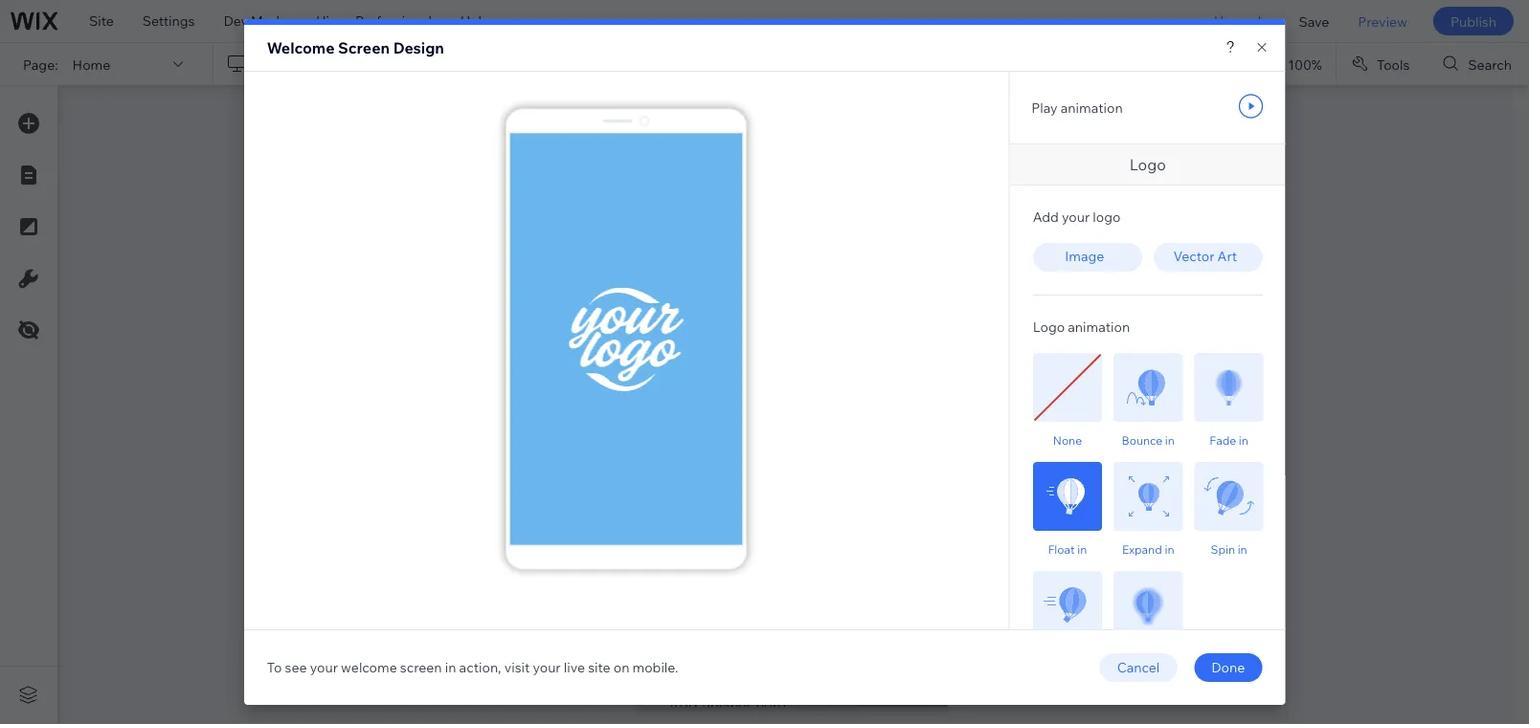 Task type: locate. For each thing, give the bounding box(es) containing it.
spin in
[[1210, 543, 1247, 557]]

a
[[345, 12, 352, 29]]

spin
[[1210, 543, 1235, 557]]

logo
[[1129, 155, 1166, 174], [1033, 319, 1064, 336]]

professional
[[355, 12, 432, 29]]

in right bounce
[[1165, 433, 1174, 448]]

100% button
[[1258, 43, 1336, 85]]

none
[[1053, 433, 1082, 448]]

upgrade
[[1214, 12, 1269, 29]]

logo animation
[[1033, 319, 1130, 336]]

your right see
[[310, 660, 338, 676]]

in right fade on the bottom of the page
[[1238, 433, 1248, 448]]

dev mode
[[224, 12, 287, 29]]

screen
[[400, 660, 442, 676]]

0 horizontal spatial logo
[[1033, 319, 1064, 336]]

animation right play
[[1061, 99, 1123, 116]]

image
[[1064, 248, 1104, 265]]

your right add
[[1061, 209, 1089, 226]]

animation
[[1061, 99, 1123, 116], [1067, 319, 1130, 336]]

see
[[285, 660, 307, 676]]

domain
[[600, 56, 649, 72]]

site
[[89, 12, 114, 29]]

1 vertical spatial logo
[[1033, 319, 1064, 336]]

visit
[[504, 660, 530, 676]]

in
[[1165, 433, 1174, 448], [1238, 433, 1248, 448], [1077, 543, 1087, 557], [1164, 543, 1174, 557], [1237, 543, 1247, 557], [445, 660, 456, 676]]

add your logo
[[1033, 209, 1120, 226]]

2 horizontal spatial your
[[1061, 209, 1089, 226]]

1 vertical spatial animation
[[1067, 319, 1130, 336]]

0 vertical spatial logo
[[1129, 155, 1166, 174]]

play
[[1032, 99, 1058, 116]]

to see your welcome screen in action, visit your live site on mobile.
[[267, 660, 678, 676]]

in right float
[[1077, 543, 1087, 557]]

bounce in
[[1121, 433, 1174, 448]]

publish
[[1451, 13, 1497, 29]]

in right screen
[[445, 660, 456, 676]]

vector art button
[[1153, 243, 1262, 272]]

1 horizontal spatial your
[[533, 660, 561, 676]]

in for bounce in
[[1165, 433, 1174, 448]]

your
[[1061, 209, 1089, 226], [310, 660, 338, 676], [533, 660, 561, 676]]

1 horizontal spatial logo
[[1129, 155, 1166, 174]]

preview button
[[1344, 0, 1422, 42]]

in for float in
[[1077, 543, 1087, 557]]

your left live at left
[[533, 660, 561, 676]]

in right spin
[[1237, 543, 1247, 557]]

mode
[[251, 12, 287, 29]]

image button
[[1033, 243, 1142, 272]]

vector art
[[1173, 248, 1237, 265]]

in right expand
[[1164, 543, 1174, 557]]

0 horizontal spatial your
[[310, 660, 338, 676]]

done button
[[1194, 654, 1262, 683]]

your
[[569, 56, 597, 72]]

in for spin in
[[1237, 543, 1247, 557]]

add
[[1033, 209, 1058, 226]]

live
[[564, 660, 585, 676]]

tools button
[[1337, 43, 1427, 85]]

in for expand in
[[1164, 543, 1174, 557]]

vector
[[1173, 248, 1214, 265]]

animation down image button in the top of the page
[[1067, 319, 1130, 336]]

help
[[460, 12, 490, 29]]

0 vertical spatial animation
[[1061, 99, 1123, 116]]

float in
[[1048, 543, 1087, 557]]

done
[[1212, 660, 1245, 676]]

fade in
[[1209, 433, 1248, 448]]



Task type: describe. For each thing, give the bounding box(es) containing it.
cancel
[[1117, 660, 1160, 676]]

hire
[[316, 12, 342, 29]]

welcome
[[267, 38, 335, 58]]

welcome screen design
[[267, 38, 444, 58]]

expand
[[1122, 543, 1162, 557]]

https://www.wix.com/mysite
[[329, 56, 504, 72]]

fade
[[1209, 433, 1236, 448]]

expand in
[[1122, 543, 1174, 557]]

search
[[1468, 56, 1512, 73]]

art
[[1217, 248, 1237, 265]]

home
[[72, 56, 110, 73]]

settings
[[142, 12, 195, 29]]

site
[[588, 660, 611, 676]]

bounce
[[1121, 433, 1162, 448]]

welcome
[[341, 660, 397, 676]]

publish button
[[1433, 7, 1514, 35]]

100%
[[1288, 56, 1322, 73]]

action,
[[459, 660, 501, 676]]

cancel button
[[1100, 654, 1177, 683]]

mobile.
[[633, 660, 678, 676]]

float
[[1048, 543, 1074, 557]]

in for fade in
[[1238, 433, 1248, 448]]

tools
[[1377, 56, 1410, 73]]

preview
[[1358, 13, 1408, 29]]

connect
[[513, 56, 566, 72]]

dev
[[224, 12, 248, 29]]

logo for logo
[[1129, 155, 1166, 174]]

animation for logo animation
[[1067, 319, 1130, 336]]

save
[[1299, 13, 1329, 29]]

on
[[614, 660, 630, 676]]

logo
[[1092, 209, 1120, 226]]

save button
[[1285, 0, 1344, 42]]

https://www.wix.com/mysite connect your domain
[[329, 56, 649, 72]]

animation for play animation
[[1061, 99, 1123, 116]]

design
[[393, 38, 444, 58]]

play animation
[[1032, 99, 1123, 116]]

search button
[[1428, 43, 1529, 85]]

hire a professional
[[316, 12, 432, 29]]

logo for logo animation
[[1033, 319, 1064, 336]]

to
[[267, 660, 282, 676]]

screen
[[338, 38, 390, 58]]



Task type: vqa. For each thing, say whether or not it's contained in the screenshot.
Logo animation
yes



